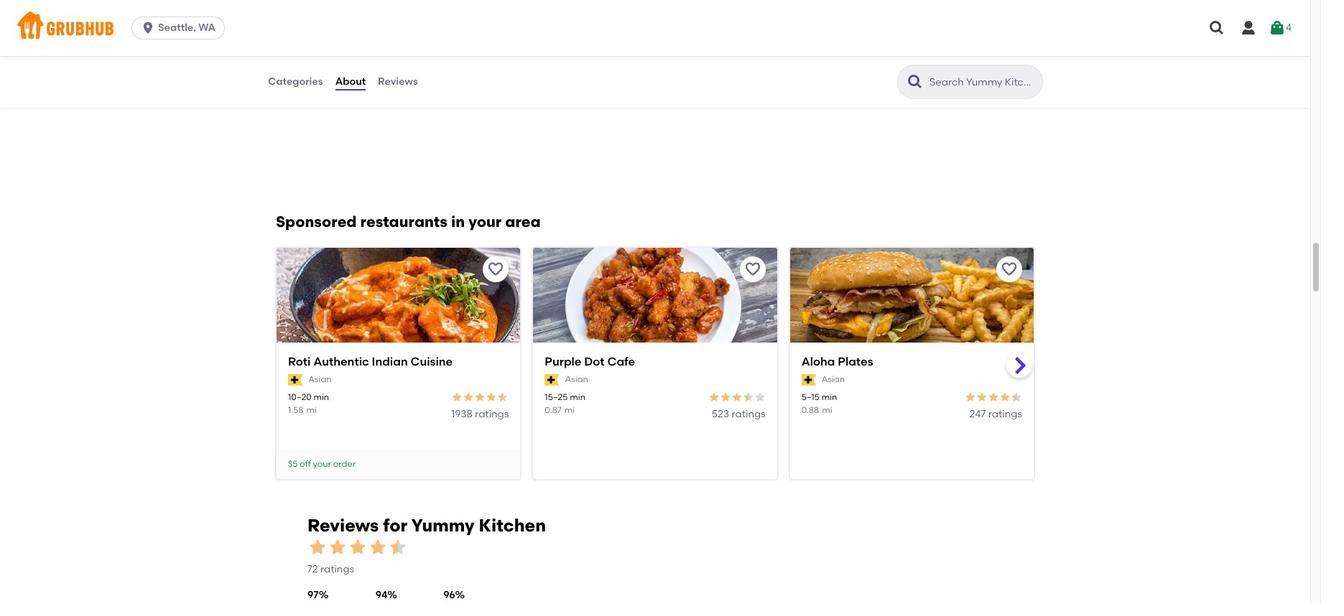 Task type: vqa. For each thing, say whether or not it's contained in the screenshot.
Fruit Tea
no



Task type: describe. For each thing, give the bounding box(es) containing it.
247
[[970, 408, 986, 420]]

min for aloha
[[822, 393, 838, 403]]

categories button
[[267, 56, 324, 108]]

yummy
[[411, 515, 475, 536]]

ratings for purple dot cafe
[[732, 408, 766, 420]]

for
[[383, 515, 408, 536]]

seattle, wa
[[158, 22, 216, 34]]

247 ratings
[[970, 408, 1023, 420]]

about button
[[335, 56, 367, 108]]

save this restaurant image for purple dot cafe
[[744, 261, 762, 278]]

$5 off your order
[[288, 459, 356, 469]]

aloha plates logo image
[[790, 248, 1034, 369]]

save this restaurant image
[[488, 261, 505, 278]]

ratings for roti authentic indian cuisine
[[475, 408, 509, 420]]

reviews for reviews for yummy kitchen
[[308, 515, 379, 536]]

15–25
[[545, 393, 568, 403]]

main navigation navigation
[[0, 0, 1311, 56]]

sponsored restaurants in your area
[[276, 213, 541, 231]]

ratings right 72
[[320, 563, 354, 575]]

kitchen
[[479, 515, 546, 536]]

4 button
[[1269, 15, 1292, 41]]

min for roti
[[314, 393, 329, 403]]

aloha plates
[[802, 355, 874, 369]]

aloha plates link
[[802, 355, 1023, 371]]

Search Yummy Kitchen search field
[[929, 75, 1039, 89]]

0.88
[[802, 405, 819, 415]]

1 svg image from the left
[[1209, 19, 1226, 37]]

reviews for reviews
[[378, 75, 418, 88]]

15–25 min 0.87 mi
[[545, 393, 586, 415]]

asian for aloha
[[822, 374, 845, 385]]

1938
[[451, 408, 473, 420]]

3 save this restaurant button from the left
[[997, 257, 1023, 283]]

roti authentic indian cuisine link
[[288, 355, 509, 371]]

523 ratings
[[712, 408, 766, 420]]

1 vertical spatial your
[[313, 459, 331, 469]]

off
[[300, 459, 311, 469]]

cafe
[[608, 355, 635, 369]]

(425) 251-8855
[[276, 71, 348, 83]]

purple dot cafe
[[545, 355, 635, 369]]

order
[[333, 459, 356, 469]]

roti authentic indian cuisine logo image
[[277, 248, 521, 369]]

72
[[308, 563, 318, 575]]

roti authentic indian cuisine
[[288, 355, 453, 369]]

4
[[1286, 21, 1292, 34]]

1.58
[[288, 405, 304, 415]]

5–15
[[802, 393, 820, 403]]

(425) 251-8855 button
[[276, 70, 348, 84]]

area
[[505, 213, 541, 231]]

aloha
[[802, 355, 836, 369]]

asian for roti
[[308, 374, 332, 385]]

94
[[376, 589, 388, 601]]

72 ratings
[[308, 563, 354, 575]]

save this restaurant button for indian
[[483, 257, 509, 283]]

save this restaurant button for cafe
[[740, 257, 766, 283]]

$5
[[288, 459, 298, 469]]



Task type: locate. For each thing, give the bounding box(es) containing it.
0 horizontal spatial mi
[[307, 405, 317, 415]]

0.87
[[545, 405, 562, 415]]

subscription pass image for roti
[[288, 374, 303, 386]]

1 horizontal spatial min
[[570, 393, 586, 403]]

0 horizontal spatial subscription pass image
[[288, 374, 303, 386]]

mi right 1.58
[[307, 405, 317, 415]]

min
[[314, 393, 329, 403], [570, 393, 586, 403], [822, 393, 838, 403]]

ratings for aloha plates
[[989, 408, 1023, 420]]

min right 5–15
[[822, 393, 838, 403]]

1 save this restaurant button from the left
[[483, 257, 509, 283]]

purple
[[545, 355, 582, 369]]

ratings right 1938
[[475, 408, 509, 420]]

reviews for yummy kitchen
[[308, 515, 546, 536]]

purple dot cafe logo image
[[534, 248, 777, 369]]

2 subscription pass image from the left
[[545, 374, 560, 386]]

1 horizontal spatial svg image
[[1241, 19, 1258, 37]]

mi inside 10–20 min 1.58 mi
[[307, 405, 317, 415]]

subscription pass image up 15–25
[[545, 374, 560, 386]]

1 vertical spatial reviews
[[308, 515, 379, 536]]

0 vertical spatial reviews
[[378, 75, 418, 88]]

wa
[[199, 22, 216, 34]]

sponsored
[[276, 213, 357, 231]]

mi for roti
[[307, 405, 317, 415]]

authentic
[[314, 355, 369, 369]]

dot
[[585, 355, 605, 369]]

1938 ratings
[[451, 408, 509, 420]]

1 horizontal spatial asian
[[565, 374, 589, 385]]

1 horizontal spatial mi
[[565, 405, 575, 415]]

your
[[469, 213, 502, 231], [313, 459, 331, 469]]

svg image inside seattle, wa button
[[141, 21, 155, 35]]

star icon image
[[452, 392, 463, 403], [463, 392, 475, 403], [475, 392, 486, 403], [486, 392, 498, 403], [498, 392, 509, 403], [498, 392, 509, 403], [708, 392, 720, 403], [720, 392, 731, 403], [731, 392, 743, 403], [743, 392, 754, 403], [743, 392, 754, 403], [754, 392, 766, 403], [965, 392, 977, 403], [977, 392, 988, 403], [988, 392, 1000, 403], [1000, 392, 1011, 403], [1011, 392, 1023, 403], [1011, 392, 1023, 403], [308, 538, 328, 558], [328, 538, 348, 558], [348, 538, 368, 558], [368, 538, 388, 558], [388, 538, 408, 558], [388, 538, 408, 558]]

asian
[[308, 374, 332, 385], [565, 374, 589, 385], [822, 374, 845, 385]]

97
[[308, 589, 319, 601]]

0 horizontal spatial save this restaurant image
[[744, 261, 762, 278]]

min inside the 15–25 min 0.87 mi
[[570, 393, 586, 403]]

8855
[[324, 71, 348, 83]]

mi inside the 15–25 min 0.87 mi
[[565, 405, 575, 415]]

0 horizontal spatial asian
[[308, 374, 332, 385]]

2 asian from the left
[[565, 374, 589, 385]]

0 vertical spatial your
[[469, 213, 502, 231]]

asian down the 'aloha plates'
[[822, 374, 845, 385]]

10–20 min 1.58 mi
[[288, 393, 329, 415]]

1 horizontal spatial save this restaurant image
[[1001, 261, 1018, 278]]

1 asian from the left
[[308, 374, 332, 385]]

svg image left "seattle,"
[[141, 21, 155, 35]]

min for purple
[[570, 393, 586, 403]]

seattle, wa button
[[132, 17, 231, 40]]

asian down the roti
[[308, 374, 332, 385]]

purple dot cafe link
[[545, 355, 766, 371]]

0 horizontal spatial svg image
[[141, 21, 155, 35]]

2 horizontal spatial save this restaurant button
[[997, 257, 1023, 283]]

10–20
[[288, 393, 312, 403]]

indian
[[372, 355, 408, 369]]

plates
[[838, 355, 874, 369]]

reviews right about
[[378, 75, 418, 88]]

1 horizontal spatial save this restaurant button
[[740, 257, 766, 283]]

3 mi from the left
[[822, 405, 833, 415]]

min right 10–20
[[314, 393, 329, 403]]

0 horizontal spatial your
[[313, 459, 331, 469]]

search icon image
[[907, 73, 924, 91]]

mi inside 5–15 min 0.88 mi
[[822, 405, 833, 415]]

save this restaurant button
[[483, 257, 509, 283], [740, 257, 766, 283], [997, 257, 1023, 283]]

asian down purple dot cafe
[[565, 374, 589, 385]]

(425)
[[276, 71, 301, 83]]

your right off
[[313, 459, 331, 469]]

5–15 min 0.88 mi
[[802, 393, 838, 415]]

1 mi from the left
[[307, 405, 317, 415]]

mi for aloha
[[822, 405, 833, 415]]

your right in
[[469, 213, 502, 231]]

0 horizontal spatial svg image
[[1209, 19, 1226, 37]]

categories
[[268, 75, 323, 88]]

96
[[444, 589, 455, 601]]

ratings right the 247 at bottom
[[989, 408, 1023, 420]]

min inside 10–20 min 1.58 mi
[[314, 393, 329, 403]]

save this restaurant image for aloha plates
[[1001, 261, 1018, 278]]

1 subscription pass image from the left
[[288, 374, 303, 386]]

523
[[712, 408, 730, 420]]

mi
[[307, 405, 317, 415], [565, 405, 575, 415], [822, 405, 833, 415]]

1 horizontal spatial svg image
[[1269, 19, 1286, 37]]

asian for purple
[[565, 374, 589, 385]]

251-
[[304, 71, 324, 83]]

1 min from the left
[[314, 393, 329, 403]]

reviews up 72 ratings
[[308, 515, 379, 536]]

2 svg image from the left
[[1269, 19, 1286, 37]]

subscription pass image
[[802, 374, 816, 386]]

reviews button
[[377, 56, 419, 108]]

0 horizontal spatial min
[[314, 393, 329, 403]]

subscription pass image down the roti
[[288, 374, 303, 386]]

1 horizontal spatial subscription pass image
[[545, 374, 560, 386]]

3 min from the left
[[822, 393, 838, 403]]

subscription pass image
[[288, 374, 303, 386], [545, 374, 560, 386]]

mi right 0.87
[[565, 405, 575, 415]]

svg image inside 4 button
[[1269, 19, 1286, 37]]

3 asian from the left
[[822, 374, 845, 385]]

cuisine
[[411, 355, 453, 369]]

0 horizontal spatial save this restaurant button
[[483, 257, 509, 283]]

2 horizontal spatial min
[[822, 393, 838, 403]]

reviews
[[378, 75, 418, 88], [308, 515, 379, 536]]

reviews inside "button"
[[378, 75, 418, 88]]

2 save this restaurant button from the left
[[740, 257, 766, 283]]

min inside 5–15 min 0.88 mi
[[822, 393, 838, 403]]

1 save this restaurant image from the left
[[744, 261, 762, 278]]

in
[[451, 213, 465, 231]]

min right 15–25
[[570, 393, 586, 403]]

restaurants
[[360, 213, 448, 231]]

1 horizontal spatial your
[[469, 213, 502, 231]]

seattle,
[[158, 22, 196, 34]]

ratings
[[475, 408, 509, 420], [732, 408, 766, 420], [989, 408, 1023, 420], [320, 563, 354, 575]]

mi for purple
[[565, 405, 575, 415]]

svg image
[[1241, 19, 1258, 37], [141, 21, 155, 35]]

2 horizontal spatial mi
[[822, 405, 833, 415]]

save this restaurant image
[[744, 261, 762, 278], [1001, 261, 1018, 278]]

about
[[335, 75, 366, 88]]

2 save this restaurant image from the left
[[1001, 261, 1018, 278]]

ratings right 523 on the bottom right of the page
[[732, 408, 766, 420]]

2 mi from the left
[[565, 405, 575, 415]]

2 horizontal spatial asian
[[822, 374, 845, 385]]

roti
[[288, 355, 311, 369]]

svg image left 4 button
[[1241, 19, 1258, 37]]

2 min from the left
[[570, 393, 586, 403]]

svg image
[[1209, 19, 1226, 37], [1269, 19, 1286, 37]]

subscription pass image for purple
[[545, 374, 560, 386]]

mi right 0.88
[[822, 405, 833, 415]]



